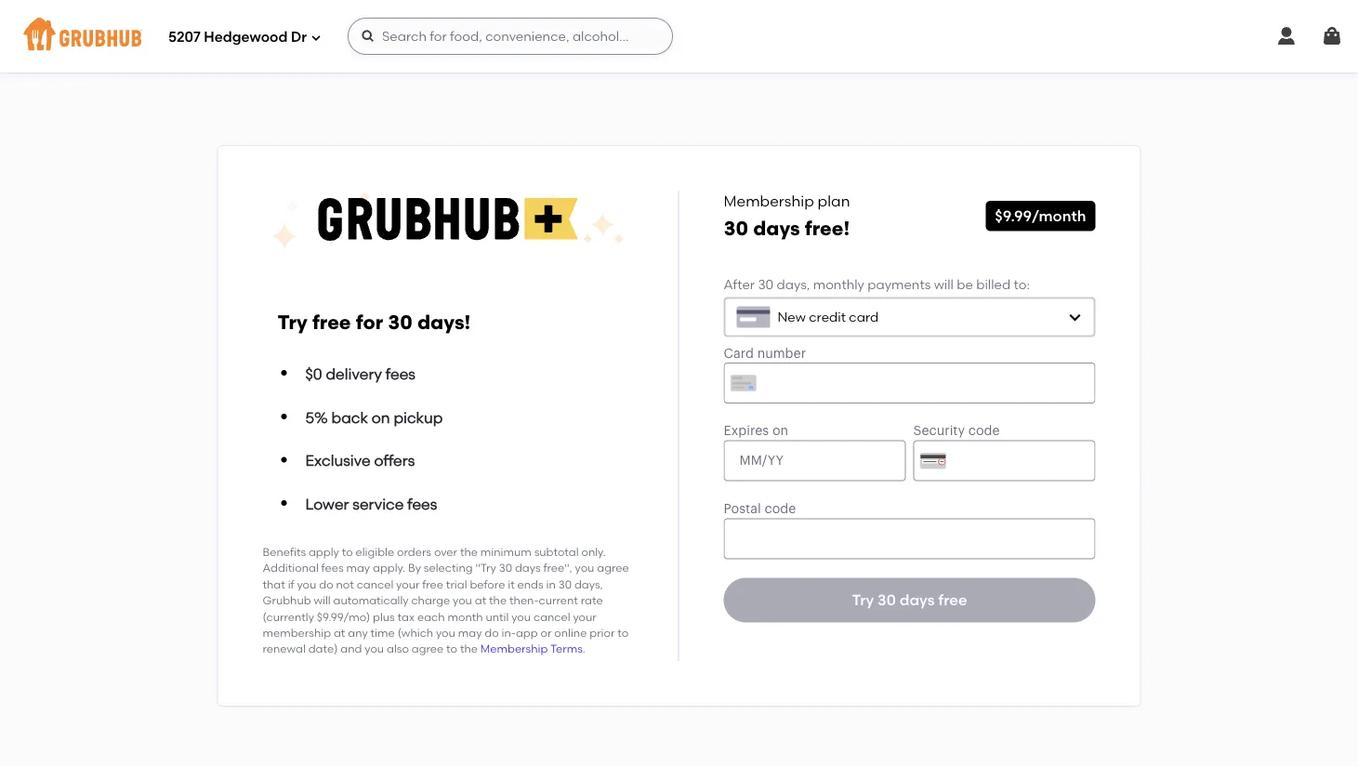 Task type: vqa. For each thing, say whether or not it's contained in the screenshot.
For drivers at right
no



Task type: locate. For each thing, give the bounding box(es) containing it.
before
[[470, 577, 505, 591]]

fees right service
[[407, 495, 437, 513]]

the down month
[[460, 642, 478, 656]]

try 30 days free
[[852, 591, 967, 609]]

your down rate
[[573, 610, 597, 623]]

will
[[934, 276, 954, 292], [314, 594, 331, 607]]

0 horizontal spatial cancel
[[357, 577, 394, 591]]

try for try free for 30 days!
[[278, 310, 308, 334]]

try
[[278, 310, 308, 334], [852, 591, 874, 609]]

0 horizontal spatial to
[[342, 545, 353, 559]]

fees
[[386, 365, 416, 383], [407, 495, 437, 513], [321, 561, 344, 575]]

cancel
[[357, 577, 394, 591], [534, 610, 570, 623]]

1 horizontal spatial try
[[852, 591, 874, 609]]

0 vertical spatial fees
[[386, 365, 416, 383]]

days
[[753, 216, 800, 240], [515, 561, 541, 575], [900, 591, 935, 609]]

0 horizontal spatial membership
[[481, 642, 548, 656]]

1 horizontal spatial svg image
[[1276, 25, 1298, 47]]

1 horizontal spatial membership
[[724, 192, 814, 210]]

0 vertical spatial the
[[460, 545, 478, 559]]

fees inside benefits apply to eligible orders over the minimum subtotal only. additional fees may apply. by selecting "try 30 days free", you agree that if you do not cancel your free trial before it ends in 30 days, grubhub will automatically charge you at the then-current rate (currently $9.99/mo) plus tax each month until you cancel your membership at any time (which you may do in-app or online prior to renewal date) and you also agree to the
[[321, 561, 344, 575]]

(which
[[398, 626, 433, 639]]

at down $9.99/mo)
[[334, 626, 345, 639]]

free inside button
[[939, 591, 967, 609]]

0 vertical spatial will
[[934, 276, 954, 292]]

may up not
[[346, 561, 370, 575]]

your down by on the left of the page
[[396, 577, 420, 591]]

your
[[396, 577, 420, 591], [573, 610, 597, 623]]

main navigation navigation
[[0, 0, 1358, 73]]

$9.99/month
[[995, 207, 1086, 225]]

1 vertical spatial will
[[314, 594, 331, 607]]

you
[[575, 561, 594, 575], [297, 577, 316, 591], [453, 594, 472, 607], [512, 610, 531, 623], [436, 626, 455, 639], [365, 642, 384, 656]]

0 horizontal spatial free
[[312, 310, 351, 334]]

online
[[554, 626, 587, 639]]

days,
[[777, 276, 810, 292], [574, 577, 603, 591]]

over
[[434, 545, 457, 559]]

you down each
[[436, 626, 455, 639]]

0 vertical spatial to
[[342, 545, 353, 559]]

app
[[516, 626, 538, 639]]

2 vertical spatial to
[[446, 642, 457, 656]]

0 horizontal spatial at
[[334, 626, 345, 639]]

0 vertical spatial days,
[[777, 276, 810, 292]]

days inside benefits apply to eligible orders over the minimum subtotal only. additional fees may apply. by selecting "try 30 days free", you agree that if you do not cancel your free trial before it ends in 30 days, grubhub will automatically charge you at the then-current rate (currently $9.99/mo) plus tax each month until you cancel your membership at any time (which you may do in-app or online prior to renewal date) and you also agree to the
[[515, 561, 541, 575]]

renewal
[[263, 642, 306, 656]]

date)
[[308, 642, 338, 656]]

delivery
[[326, 365, 382, 383]]

0 vertical spatial days
[[753, 216, 800, 240]]

0 vertical spatial do
[[319, 577, 333, 591]]

membership down in-
[[481, 642, 548, 656]]

0 vertical spatial try
[[278, 310, 308, 334]]

you right if
[[297, 577, 316, 591]]

may
[[346, 561, 370, 575], [458, 626, 482, 639]]

0 vertical spatial cancel
[[357, 577, 394, 591]]

do left in-
[[485, 626, 499, 639]]

fees for lower service fees
[[407, 495, 437, 513]]

days, up rate
[[574, 577, 603, 591]]

0 vertical spatial your
[[396, 577, 420, 591]]

exclusive offers
[[305, 451, 415, 470]]

tax
[[398, 610, 415, 623]]

you down the time
[[365, 642, 384, 656]]

2 vertical spatial days
[[900, 591, 935, 609]]

the up until
[[489, 594, 507, 607]]

minimum
[[481, 545, 532, 559]]

service
[[353, 495, 404, 513]]

fees down the 'apply'
[[321, 561, 344, 575]]

dr
[[291, 29, 307, 46]]

do
[[319, 577, 333, 591], [485, 626, 499, 639]]

selecting
[[424, 561, 473, 575]]

1 vertical spatial do
[[485, 626, 499, 639]]

membership for 30
[[724, 192, 814, 210]]

2 vertical spatial fees
[[321, 561, 344, 575]]

free
[[312, 310, 351, 334], [422, 577, 443, 591], [939, 591, 967, 609]]

membership
[[724, 192, 814, 210], [481, 642, 548, 656]]

1 horizontal spatial may
[[458, 626, 482, 639]]

to
[[342, 545, 353, 559], [618, 626, 629, 639], [446, 642, 457, 656]]

and
[[341, 642, 362, 656]]

1 horizontal spatial cancel
[[534, 610, 570, 623]]

to down month
[[446, 642, 457, 656]]

0 horizontal spatial days
[[515, 561, 541, 575]]

at
[[475, 594, 486, 607], [334, 626, 345, 639]]

30
[[724, 216, 749, 240], [758, 276, 774, 292], [388, 310, 413, 334], [499, 561, 512, 575], [558, 577, 572, 591], [878, 591, 896, 609]]

hedgewood
[[204, 29, 288, 46]]

not
[[336, 577, 354, 591]]

charge
[[411, 594, 450, 607]]

0 horizontal spatial your
[[396, 577, 420, 591]]

membership up free!
[[724, 192, 814, 210]]

may down month
[[458, 626, 482, 639]]

svg image
[[1276, 25, 1298, 47], [311, 32, 322, 43]]

try free for 30 days!
[[278, 310, 471, 334]]

1 vertical spatial agree
[[412, 642, 444, 656]]

free!
[[805, 216, 850, 240]]

payments
[[868, 276, 931, 292]]

1 horizontal spatial your
[[573, 610, 597, 623]]

new credit card
[[778, 309, 879, 325]]

0 vertical spatial at
[[475, 594, 486, 607]]

Search for food, convenience, alcohol... search field
[[348, 18, 673, 55]]

only.
[[582, 545, 606, 559]]

try inside button
[[852, 591, 874, 609]]

1 horizontal spatial free
[[422, 577, 443, 591]]

will up $9.99/mo)
[[314, 594, 331, 607]]

days inside membership plan 30 days free!
[[753, 216, 800, 240]]

the right over
[[460, 545, 478, 559]]

1 vertical spatial fees
[[407, 495, 437, 513]]

1 vertical spatial try
[[852, 591, 874, 609]]

will left be
[[934, 276, 954, 292]]

agree down (which
[[412, 642, 444, 656]]

1 horizontal spatial at
[[475, 594, 486, 607]]

1 horizontal spatial agree
[[597, 561, 629, 575]]

0 vertical spatial membership
[[724, 192, 814, 210]]

1 horizontal spatial do
[[485, 626, 499, 639]]

1 vertical spatial the
[[489, 594, 507, 607]]

benefits apply to eligible orders over the minimum subtotal only. additional fees may apply. by selecting "try 30 days free", you agree that if you do not cancel your free trial before it ends in 30 days, grubhub will automatically charge you at the then-current rate (currently $9.99/mo) plus tax each month until you cancel your membership at any time (which you may do in-app or online prior to renewal date) and you also agree to the
[[263, 545, 629, 656]]

at down before
[[475, 594, 486, 607]]

$9.99/mo)
[[317, 610, 370, 623]]

to right the 'apply'
[[342, 545, 353, 559]]

0 horizontal spatial may
[[346, 561, 370, 575]]

(currently
[[263, 610, 314, 623]]

agree down only. in the bottom left of the page
[[597, 561, 629, 575]]

1 vertical spatial to
[[618, 626, 629, 639]]

0 horizontal spatial svg image
[[361, 29, 376, 44]]

0 horizontal spatial days,
[[574, 577, 603, 591]]

cancel up or
[[534, 610, 570, 623]]

membership terms link
[[481, 642, 583, 656]]

1 vertical spatial membership
[[481, 642, 548, 656]]

fees right delivery
[[386, 365, 416, 383]]

card
[[849, 309, 879, 325]]

the
[[460, 545, 478, 559], [489, 594, 507, 607], [460, 642, 478, 656]]

agree
[[597, 561, 629, 575], [412, 642, 444, 656]]

svg image
[[1321, 25, 1344, 47], [361, 29, 376, 44], [1068, 310, 1083, 325]]

0 vertical spatial agree
[[597, 561, 629, 575]]

eligible
[[356, 545, 394, 559]]

1 vertical spatial days,
[[574, 577, 603, 591]]

membership inside membership plan 30 days free!
[[724, 192, 814, 210]]

month
[[448, 610, 483, 623]]

to right prior
[[618, 626, 629, 639]]

2 horizontal spatial days
[[900, 591, 935, 609]]

0 horizontal spatial try
[[278, 310, 308, 334]]

1 horizontal spatial days
[[753, 216, 800, 240]]

if
[[288, 577, 294, 591]]

trial
[[446, 577, 467, 591]]

do left not
[[319, 577, 333, 591]]

until
[[486, 610, 509, 623]]

0 horizontal spatial will
[[314, 594, 331, 607]]

1 vertical spatial days
[[515, 561, 541, 575]]

prior
[[590, 626, 615, 639]]

offers
[[374, 451, 415, 470]]

cancel up automatically
[[357, 577, 394, 591]]

1 horizontal spatial to
[[446, 642, 457, 656]]

2 horizontal spatial free
[[939, 591, 967, 609]]

after
[[724, 276, 755, 292]]

or
[[541, 626, 552, 639]]

days, up the new
[[777, 276, 810, 292]]



Task type: describe. For each thing, give the bounding box(es) containing it.
0 horizontal spatial do
[[319, 577, 333, 591]]

30 inside membership plan 30 days free!
[[724, 216, 749, 240]]

0 horizontal spatial agree
[[412, 642, 444, 656]]

try for try 30 days free
[[852, 591, 874, 609]]

subtotal
[[534, 545, 579, 559]]

1 vertical spatial may
[[458, 626, 482, 639]]

after 30 days, monthly payments will be billed to:
[[724, 276, 1030, 292]]

any
[[348, 626, 368, 639]]

in-
[[502, 626, 516, 639]]

it
[[508, 577, 515, 591]]

you up month
[[453, 594, 472, 607]]

benefits
[[263, 545, 306, 559]]

2 horizontal spatial to
[[618, 626, 629, 639]]

1 vertical spatial cancel
[[534, 610, 570, 623]]

days inside button
[[900, 591, 935, 609]]

1 horizontal spatial days,
[[777, 276, 810, 292]]

you down then-
[[512, 610, 531, 623]]

additional
[[263, 561, 319, 575]]

lower service fees
[[305, 495, 437, 513]]

membership for .
[[481, 642, 548, 656]]

membership plan 30 days free!
[[724, 192, 850, 240]]

grubhub
[[263, 594, 311, 607]]

plus
[[373, 610, 395, 623]]

5% back on pickup
[[305, 408, 443, 426]]

orders
[[397, 545, 431, 559]]

automatically
[[333, 594, 409, 607]]

will inside benefits apply to eligible orders over the minimum subtotal only. additional fees may apply. by selecting "try 30 days free", you agree that if you do not cancel your free trial before it ends in 30 days, grubhub will automatically charge you at the then-current rate (currently $9.99/mo) plus tax each month until you cancel your membership at any time (which you may do in-app or online prior to renewal date) and you also agree to the
[[314, 594, 331, 607]]

5207 hedgewood dr
[[168, 29, 307, 46]]

monthly
[[813, 276, 865, 292]]

membership logo image
[[271, 191, 625, 250]]

current
[[539, 594, 578, 607]]

each
[[417, 610, 445, 623]]

terms
[[550, 642, 583, 656]]

be
[[957, 276, 973, 292]]

that
[[263, 577, 285, 591]]

days!
[[417, 310, 471, 334]]

also
[[387, 642, 409, 656]]

apply.
[[373, 561, 405, 575]]

to:
[[1014, 276, 1030, 292]]

free inside benefits apply to eligible orders over the minimum subtotal only. additional fees may apply. by selecting "try 30 days free", you agree that if you do not cancel your free trial before it ends in 30 days, grubhub will automatically charge you at the then-current rate (currently $9.99/mo) plus tax each month until you cancel your membership at any time (which you may do in-app or online prior to renewal date) and you also agree to the
[[422, 577, 443, 591]]

plan
[[818, 192, 850, 210]]

rate
[[581, 594, 603, 607]]

for
[[356, 310, 383, 334]]

1 vertical spatial at
[[334, 626, 345, 639]]

1 horizontal spatial svg image
[[1068, 310, 1083, 325]]

in
[[546, 577, 556, 591]]

fees for $0 delivery fees
[[386, 365, 416, 383]]

1 vertical spatial your
[[573, 610, 597, 623]]

time
[[371, 626, 395, 639]]

$0 delivery fees
[[305, 365, 416, 383]]

membership
[[263, 626, 331, 639]]

exclusive
[[305, 451, 371, 470]]

0 horizontal spatial svg image
[[311, 32, 322, 43]]

membership terms .
[[481, 642, 586, 656]]

pickup
[[394, 408, 443, 426]]

2 horizontal spatial svg image
[[1321, 25, 1344, 47]]

30 inside button
[[878, 591, 896, 609]]

credit
[[809, 309, 846, 325]]

lower
[[305, 495, 349, 513]]

$0
[[305, 365, 322, 383]]

.
[[583, 642, 586, 656]]

"try
[[475, 561, 496, 575]]

try 30 days free button
[[724, 578, 1096, 623]]

free",
[[543, 561, 572, 575]]

5%
[[305, 408, 328, 426]]

apply
[[309, 545, 339, 559]]

then-
[[510, 594, 539, 607]]

back
[[332, 408, 368, 426]]

you down only. in the bottom left of the page
[[575, 561, 594, 575]]

billed
[[976, 276, 1011, 292]]

by
[[408, 561, 421, 575]]

1 horizontal spatial will
[[934, 276, 954, 292]]

on
[[372, 408, 390, 426]]

days, inside benefits apply to eligible orders over the minimum subtotal only. additional fees may apply. by selecting "try 30 days free", you agree that if you do not cancel your free trial before it ends in 30 days, grubhub will automatically charge you at the then-current rate (currently $9.99/mo) plus tax each month until you cancel your membership at any time (which you may do in-app or online prior to renewal date) and you also agree to the
[[574, 577, 603, 591]]

ends
[[518, 577, 544, 591]]

2 vertical spatial the
[[460, 642, 478, 656]]

5207
[[168, 29, 201, 46]]

0 vertical spatial may
[[346, 561, 370, 575]]

new
[[778, 309, 806, 325]]



